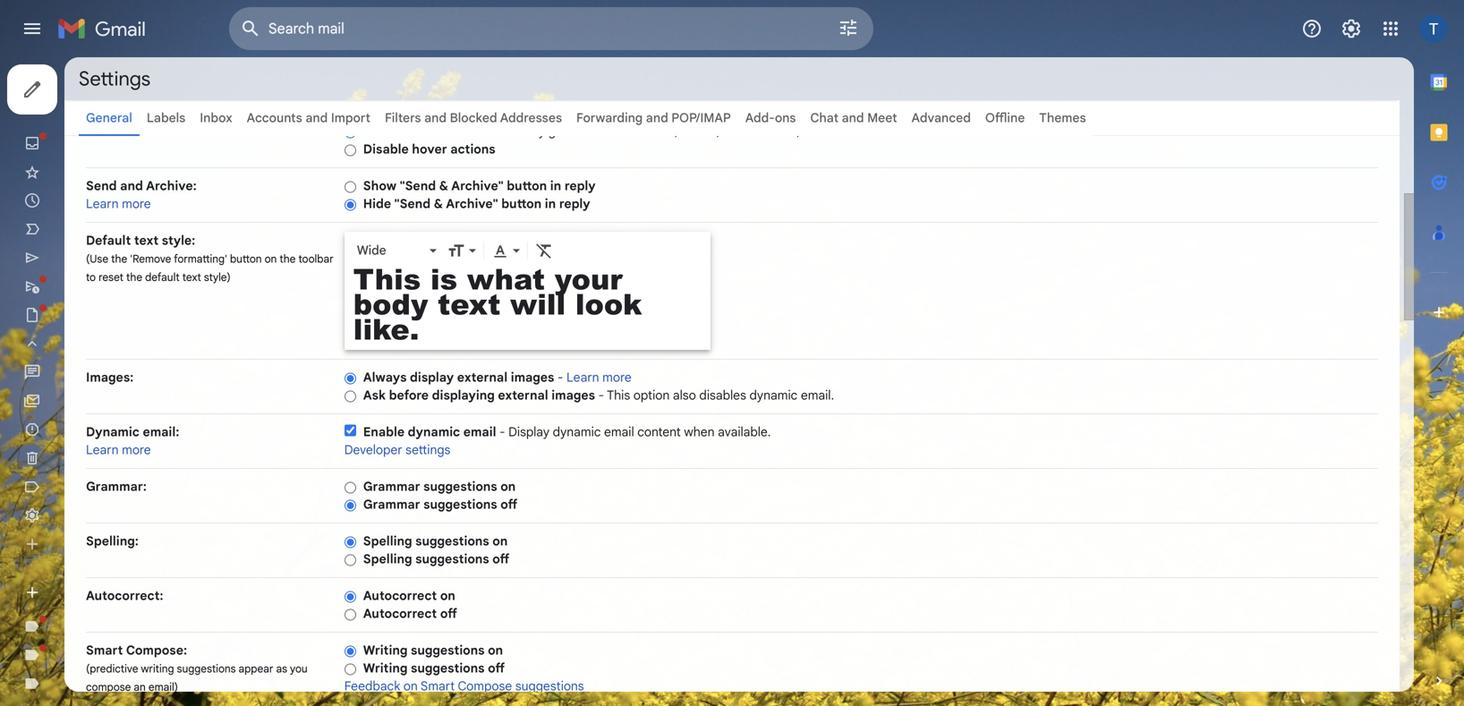 Task type: locate. For each thing, give the bounding box(es) containing it.
1 vertical spatial autocorrect
[[363, 606, 437, 622]]

and right chat
[[842, 110, 864, 126]]

autocorrect up autocorrect off
[[363, 588, 437, 604]]

button down show "send & archive" button in reply
[[501, 196, 542, 212]]

1 vertical spatial smart
[[421, 678, 455, 694]]

external down always display external images - learn more
[[498, 388, 548, 403]]

more down the dynamic
[[122, 442, 151, 458]]

style:
[[162, 233, 195, 248]]

0 vertical spatial this
[[353, 258, 421, 298]]

disables
[[699, 388, 746, 403]]

smart up (predictive
[[86, 643, 123, 658]]

navigation
[[0, 57, 215, 706]]

learn up ask before displaying external images - this option also disables dynamic email.
[[567, 370, 599, 385]]

"send right hide
[[394, 196, 431, 212]]

0 vertical spatial grammar
[[363, 479, 420, 494]]

0 vertical spatial &
[[439, 178, 448, 194]]

1 autocorrect from the top
[[363, 588, 437, 604]]

"send
[[400, 178, 436, 194], [394, 196, 431, 212]]

show "send & archive" button in reply
[[363, 178, 596, 194]]

on left the toolbar
[[265, 252, 277, 266]]

learn down the dynamic
[[86, 442, 119, 458]]

0 vertical spatial "send
[[400, 178, 436, 194]]

text left will
[[438, 283, 501, 324]]

0 vertical spatial as
[[755, 124, 768, 139]]

and for import
[[305, 110, 328, 126]]

2 writing from the top
[[363, 661, 408, 676]]

more down archive:
[[122, 196, 151, 212]]

on down "display"
[[500, 479, 516, 494]]

button up hide "send & archive" button in reply
[[507, 178, 547, 194]]

hover down filters
[[412, 141, 447, 157]]

suggestions
[[423, 479, 497, 494], [423, 497, 497, 512], [415, 533, 489, 549], [415, 551, 489, 567], [411, 643, 485, 658], [411, 661, 485, 676], [177, 662, 236, 676], [515, 678, 584, 694]]

learn inside send and archive: learn more
[[86, 196, 119, 212]]

settings image
[[1341, 18, 1362, 39]]

suggestions down grammar suggestions on
[[423, 497, 497, 512]]

to right access
[[619, 124, 630, 139]]

&
[[439, 178, 448, 194], [434, 196, 443, 212]]

reset
[[99, 271, 123, 284]]

and
[[305, 110, 328, 126], [424, 110, 447, 126], [646, 110, 668, 126], [842, 110, 864, 126], [804, 124, 825, 139], [120, 178, 143, 194]]

this down wide
[[353, 258, 421, 298]]

off
[[500, 497, 517, 512], [492, 551, 509, 567], [440, 606, 457, 622], [488, 661, 505, 676]]

1 writing from the top
[[363, 643, 408, 658]]

add-ons link
[[745, 110, 796, 126]]

pop/imap
[[672, 110, 731, 126]]

actions up disable hover actions
[[446, 124, 491, 139]]

2 spelling from the top
[[363, 551, 412, 567]]

gmail image
[[57, 11, 155, 47]]

forwarding
[[576, 110, 643, 126]]

0 vertical spatial enable
[[363, 124, 405, 139]]

0 vertical spatial smart
[[86, 643, 123, 658]]

and inside send and archive: learn more
[[120, 178, 143, 194]]

smart compose: (predictive writing suggestions appear as you compose an email)
[[86, 643, 308, 694]]

Grammar suggestions on radio
[[344, 481, 356, 494]]

reply up formatting options toolbar
[[559, 196, 590, 212]]

1 vertical spatial hover
[[412, 141, 447, 157]]

archive" for hide
[[446, 196, 498, 212]]

and for blocked
[[424, 110, 447, 126]]

off up compose
[[488, 661, 505, 676]]

(predictive
[[86, 662, 138, 676]]

0 horizontal spatial email
[[463, 424, 496, 440]]

2 vertical spatial more
[[122, 442, 151, 458]]

on
[[921, 124, 936, 139], [265, 252, 277, 266], [500, 479, 516, 494], [492, 533, 508, 549], [440, 588, 455, 604], [488, 643, 503, 658], [403, 678, 418, 694]]

reply
[[565, 178, 596, 194], [559, 196, 590, 212]]

Spelling suggestions on radio
[[344, 535, 356, 549]]

1 vertical spatial actions
[[450, 141, 495, 157]]

2 vertical spatial learn more link
[[86, 442, 151, 458]]

0 vertical spatial in
[[550, 178, 561, 194]]

suggestions down writing suggestions on
[[411, 661, 485, 676]]

archive"
[[451, 178, 504, 194], [446, 196, 498, 212]]

mark
[[723, 124, 752, 139]]

(use
[[86, 252, 108, 266]]

2 grammar from the top
[[363, 497, 420, 512]]

learn inside the dynamic email: learn more
[[86, 442, 119, 458]]

settings
[[79, 66, 150, 91]]

suggestions for grammar suggestions off
[[423, 497, 497, 512]]

0 horizontal spatial this
[[353, 258, 421, 298]]

1 vertical spatial reply
[[559, 196, 590, 212]]

- left quickly
[[495, 124, 500, 139]]

writing
[[363, 643, 408, 658], [363, 661, 408, 676]]

the up 'reset' on the top
[[111, 252, 127, 266]]

dynamic left "email." on the right bottom of the page
[[750, 388, 798, 403]]

images up "display"
[[511, 370, 554, 385]]

what
[[467, 258, 545, 298]]

enable up disable
[[363, 124, 405, 139]]

available.
[[718, 424, 771, 440]]

archive" for show
[[451, 178, 504, 194]]

reply for hide "send & archive" button in reply
[[559, 196, 590, 212]]

None search field
[[229, 7, 874, 50]]

formatting options toolbar
[[350, 234, 705, 267]]

Disable hover actions radio
[[344, 143, 356, 157]]

-
[[495, 124, 500, 139], [558, 370, 563, 385], [598, 388, 604, 403], [499, 424, 505, 440]]

this left option
[[607, 388, 630, 403]]

dynamic
[[86, 424, 140, 440]]

1 horizontal spatial email
[[604, 424, 634, 440]]

off down grammar suggestions on
[[500, 497, 517, 512]]

to down '(use'
[[86, 271, 96, 284]]

1 vertical spatial to
[[86, 271, 96, 284]]

2 vertical spatial button
[[230, 252, 262, 266]]

Autocorrect on radio
[[344, 590, 356, 604]]

on up compose
[[488, 643, 503, 658]]

advanced link
[[912, 110, 971, 126]]

archive" down show "send & archive" button in reply
[[446, 196, 498, 212]]

this
[[353, 258, 421, 298], [607, 388, 630, 403]]

in for hide "send & archive" button in reply
[[545, 196, 556, 212]]

2 enable from the top
[[363, 424, 405, 440]]

1 horizontal spatial as
[[755, 124, 768, 139]]

- inside enable dynamic email - display dynamic email content when available. developer settings
[[499, 424, 505, 440]]

offline link
[[985, 110, 1025, 126]]

None checkbox
[[344, 425, 356, 436]]

email
[[463, 424, 496, 440], [604, 424, 634, 440]]

and left pop/imap
[[646, 110, 668, 126]]

suggestions up email)
[[177, 662, 236, 676]]

learn
[[86, 196, 119, 212], [567, 370, 599, 385], [86, 442, 119, 458]]

chat and meet link
[[810, 110, 897, 126]]

1 vertical spatial enable
[[363, 424, 405, 440]]

off for writing suggestions on
[[488, 661, 505, 676]]

2 autocorrect from the top
[[363, 606, 437, 622]]

images
[[511, 370, 554, 385], [552, 388, 595, 403]]

inbox link
[[200, 110, 232, 126]]

offline
[[985, 110, 1025, 126]]

external up displaying
[[457, 370, 508, 385]]

grammar down developer settings link
[[363, 479, 420, 494]]

0 vertical spatial to
[[619, 124, 630, 139]]

import
[[331, 110, 370, 126]]

actions for disable
[[450, 141, 495, 157]]

0 vertical spatial learn more link
[[86, 196, 151, 212]]

& up hide "send & archive" button in reply
[[439, 178, 448, 194]]

dynamic
[[750, 388, 798, 403], [408, 424, 460, 440], [553, 424, 601, 440]]

reply down access
[[565, 178, 596, 194]]

off down spelling suggestions on
[[492, 551, 509, 567]]

autocorrect:
[[86, 588, 163, 604]]

Ask before displaying external images radio
[[344, 390, 356, 403]]

Grammar suggestions off radio
[[344, 499, 356, 512]]

learn down send
[[86, 196, 119, 212]]

suggestions up spelling suggestions off
[[415, 533, 489, 549]]

grammar
[[363, 479, 420, 494], [363, 497, 420, 512]]

learn more link for email:
[[86, 442, 151, 458]]

0 vertical spatial hover
[[408, 124, 443, 139]]

Spelling suggestions off radio
[[344, 553, 356, 567]]

ask
[[363, 388, 386, 403]]

2 horizontal spatial text
[[438, 283, 501, 324]]

smart down writing suggestions off
[[421, 678, 455, 694]]

spelling:
[[86, 533, 139, 549]]

suggestions up grammar suggestions off
[[423, 479, 497, 494]]

0 vertical spatial writing
[[363, 643, 408, 658]]

more
[[122, 196, 151, 212], [602, 370, 632, 385], [122, 442, 151, 458]]

0 horizontal spatial as
[[276, 662, 287, 676]]

0 vertical spatial more
[[122, 196, 151, 212]]

1 vertical spatial "send
[[394, 196, 431, 212]]

more up ask before displaying external images - this option also disables dynamic email.
[[602, 370, 632, 385]]

filters
[[385, 110, 421, 126]]

more inside the dynamic email: learn more
[[122, 442, 151, 458]]

1 horizontal spatial text
[[182, 271, 201, 284]]

archive,
[[634, 124, 678, 139]]

and up disable hover actions
[[424, 110, 447, 126]]

text up 'remove
[[134, 233, 159, 248]]

dynamic down ask before displaying external images - this option also disables dynamic email.
[[553, 424, 601, 440]]

grammar right grammar suggestions off radio
[[363, 497, 420, 512]]

archive" up hide "send & archive" button in reply
[[451, 178, 504, 194]]

as right the "mark"
[[755, 124, 768, 139]]

0 vertical spatial button
[[507, 178, 547, 194]]

accounts and import
[[247, 110, 370, 126]]

images up enable dynamic email - display dynamic email content when available. developer settings
[[552, 388, 595, 403]]

enable inside enable dynamic email - display dynamic email content when available. developer settings
[[363, 424, 405, 440]]

spelling right spelling suggestions off option
[[363, 551, 412, 567]]

0 vertical spatial archive"
[[451, 178, 504, 194]]

and left import
[[305, 110, 328, 126]]

text down formatting'
[[182, 271, 201, 284]]

1 vertical spatial learn
[[567, 370, 599, 385]]

suggestions for spelling suggestions off
[[415, 551, 489, 567]]

actions down filters and blocked addresses link in the left of the page
[[450, 141, 495, 157]]

enable dynamic email - display dynamic email content when available. developer settings
[[344, 424, 771, 458]]

email down displaying
[[463, 424, 496, 440]]

1 horizontal spatial this
[[607, 388, 630, 403]]

disable
[[363, 141, 409, 157]]

Search mail text field
[[268, 20, 788, 38]]

off up writing suggestions on
[[440, 606, 457, 622]]

hover.
[[939, 124, 973, 139]]

1 vertical spatial learn more link
[[567, 370, 632, 385]]

as left you
[[276, 662, 287, 676]]

writing for writing suggestions off
[[363, 661, 408, 676]]

1 vertical spatial images
[[552, 388, 595, 403]]

autocorrect down autocorrect on
[[363, 606, 437, 622]]

0 vertical spatial reply
[[565, 178, 596, 194]]

as inside smart compose: (predictive writing suggestions appear as you compose an email)
[[276, 662, 287, 676]]

hover up disable hover actions
[[408, 124, 443, 139]]

1 vertical spatial &
[[434, 196, 443, 212]]

forwarding and pop/imap
[[576, 110, 731, 126]]

compose:
[[126, 643, 187, 658]]

text
[[134, 233, 159, 248], [182, 271, 201, 284], [438, 283, 501, 324]]

"send for show
[[400, 178, 436, 194]]

1 vertical spatial spelling
[[363, 551, 412, 567]]

as
[[755, 124, 768, 139], [276, 662, 287, 676]]

email left the content
[[604, 424, 634, 440]]

2 vertical spatial learn
[[86, 442, 119, 458]]

suggestions down spelling suggestions on
[[415, 551, 489, 567]]

spelling right spelling suggestions on option at the left bottom of page
[[363, 533, 412, 549]]

"send right show
[[400, 178, 436, 194]]

writing for writing suggestions on
[[363, 643, 408, 658]]

the right 'reset' on the top
[[126, 271, 142, 284]]

off for spelling suggestions on
[[492, 551, 509, 567]]

hide
[[363, 196, 391, 212]]

suggestions up writing suggestions off
[[411, 643, 485, 658]]

writing up the feedback
[[363, 661, 408, 676]]

0 vertical spatial autocorrect
[[363, 588, 437, 604]]

writing suggestions on
[[363, 643, 503, 658]]

ons
[[775, 110, 796, 126]]

1 vertical spatial grammar
[[363, 497, 420, 512]]

and right send
[[120, 178, 143, 194]]

0 horizontal spatial dynamic
[[408, 424, 460, 440]]

general link
[[86, 110, 132, 126]]

& for show
[[439, 178, 448, 194]]

0 vertical spatial spelling
[[363, 533, 412, 549]]

developer
[[344, 442, 402, 458]]

1 grammar from the top
[[363, 479, 420, 494]]

1 vertical spatial in
[[545, 196, 556, 212]]

external
[[457, 370, 508, 385], [498, 388, 548, 403]]

learn more link down the dynamic
[[86, 442, 151, 458]]

learn more link for and
[[86, 196, 151, 212]]

learn more link up ask before displaying external images - this option also disables dynamic email.
[[567, 370, 632, 385]]

1 enable from the top
[[363, 124, 405, 139]]

in down the gain
[[550, 178, 561, 194]]

always display external images - learn more
[[363, 370, 632, 385]]

and right read,
[[804, 124, 825, 139]]

1 spelling from the top
[[363, 533, 412, 549]]

1 vertical spatial writing
[[363, 661, 408, 676]]

0 vertical spatial learn
[[86, 196, 119, 212]]

writing
[[141, 662, 174, 676]]

is
[[430, 258, 458, 298]]

hover for disable
[[412, 141, 447, 157]]

reply for show "send & archive" button in reply
[[565, 178, 596, 194]]

& down show "send & archive" button in reply
[[434, 196, 443, 212]]

button
[[507, 178, 547, 194], [501, 196, 542, 212], [230, 252, 262, 266]]

autocorrect
[[363, 588, 437, 604], [363, 606, 437, 622]]

dynamic up settings
[[408, 424, 460, 440]]

button up style)
[[230, 252, 262, 266]]

spelling suggestions on
[[363, 533, 508, 549]]

0 vertical spatial images
[[511, 370, 554, 385]]

- left "display"
[[499, 424, 505, 440]]

1 vertical spatial as
[[276, 662, 287, 676]]

1 vertical spatial archive"
[[446, 196, 498, 212]]

tab list
[[1414, 57, 1464, 642]]

this is what your body text will look like.
[[353, 258, 642, 349]]

enable up developer
[[363, 424, 405, 440]]

chat
[[810, 110, 839, 126]]

grammar:
[[86, 479, 147, 494]]

0 vertical spatial actions
[[446, 124, 491, 139]]

learn more link down send
[[86, 196, 151, 212]]

writing right the writing suggestions on radio
[[363, 643, 408, 658]]

0 horizontal spatial to
[[86, 271, 96, 284]]

spelling suggestions off
[[363, 551, 509, 567]]

email)
[[148, 681, 178, 694]]

1 vertical spatial button
[[501, 196, 542, 212]]

0 horizontal spatial smart
[[86, 643, 123, 658]]

quickly
[[503, 124, 545, 139]]

themes
[[1039, 110, 1086, 126]]

look
[[575, 283, 642, 324]]

in up remove formatting ‪(⌘\)‬ image
[[545, 196, 556, 212]]



Task type: describe. For each thing, give the bounding box(es) containing it.
off for grammar suggestions on
[[500, 497, 517, 512]]

on down writing suggestions off
[[403, 678, 418, 694]]

Hide "Send & Archive" button in reply radio
[[344, 198, 356, 212]]

gain
[[548, 124, 573, 139]]

and for archive:
[[120, 178, 143, 194]]

toolbar
[[298, 252, 334, 266]]

accounts and import link
[[247, 110, 370, 126]]

0 vertical spatial external
[[457, 370, 508, 385]]

in for show "send & archive" button in reply
[[550, 178, 561, 194]]

suggestions for writing suggestions off
[[411, 661, 485, 676]]

1 vertical spatial more
[[602, 370, 632, 385]]

option
[[633, 388, 670, 403]]

this inside "this is what your body text will look like."
[[353, 258, 421, 298]]

hover actions:
[[86, 124, 174, 139]]

'remove
[[130, 252, 171, 266]]

body
[[353, 283, 428, 324]]

you
[[290, 662, 308, 676]]

meet
[[867, 110, 897, 126]]

general
[[86, 110, 132, 126]]

hover for enable
[[408, 124, 443, 139]]

inbox
[[200, 110, 232, 126]]

Autocorrect off radio
[[344, 608, 356, 621]]

autocorrect on
[[363, 588, 455, 604]]

default text style: (use the 'remove formatting' button on the toolbar to reset the default text style)
[[86, 233, 334, 284]]

dynamic email: learn more
[[86, 424, 179, 458]]

snooze
[[828, 124, 869, 139]]

1 horizontal spatial smart
[[421, 678, 455, 694]]

enable for enable hover actions
[[363, 124, 405, 139]]

0 horizontal spatial text
[[134, 233, 159, 248]]

enable for enable dynamic email
[[363, 424, 405, 440]]

- up ask before displaying external images - this option also disables dynamic email.
[[558, 370, 563, 385]]

displaying
[[432, 388, 495, 403]]

default
[[145, 271, 180, 284]]

blocked
[[450, 110, 497, 126]]

on left hover.
[[921, 124, 936, 139]]

chat and meet
[[810, 110, 897, 126]]

delete,
[[681, 124, 720, 139]]

feedback on smart compose suggestions
[[344, 678, 584, 694]]

advanced
[[912, 110, 971, 126]]

content
[[637, 424, 681, 440]]

addresses
[[500, 110, 562, 126]]

remove formatting ‪(⌘\)‬ image
[[535, 241, 553, 259]]

button inside default text style: (use the 'remove formatting' button on the toolbar to reset the default text style)
[[230, 252, 262, 266]]

display
[[508, 424, 550, 440]]

2 horizontal spatial dynamic
[[750, 388, 798, 403]]

email.
[[801, 388, 834, 403]]

1 email from the left
[[463, 424, 496, 440]]

grammar for grammar suggestions on
[[363, 479, 420, 494]]

Enable hover actions radio
[[344, 126, 356, 139]]

on inside default text style: (use the 'remove formatting' button on the toolbar to reset the default text style)
[[265, 252, 277, 266]]

controls
[[872, 124, 918, 139]]

compose
[[86, 681, 131, 694]]

feedback on smart compose suggestions link
[[344, 678, 584, 694]]

display
[[410, 370, 454, 385]]

support image
[[1301, 18, 1323, 39]]

Writing suggestions on radio
[[344, 645, 356, 658]]

developer settings link
[[344, 442, 450, 458]]

spelling for spelling suggestions off
[[363, 551, 412, 567]]

will
[[510, 283, 566, 324]]

access
[[576, 124, 616, 139]]

to inside default text style: (use the 'remove formatting' button on the toolbar to reset the default text style)
[[86, 271, 96, 284]]

images:
[[86, 370, 134, 385]]

autocorrect for autocorrect on
[[363, 588, 437, 604]]

an
[[134, 681, 146, 694]]

labels
[[147, 110, 185, 126]]

actions:
[[126, 124, 174, 139]]

grammar suggestions off
[[363, 497, 517, 512]]

enable hover actions - quickly gain access to archive, delete, mark as read, and snooze controls on hover.
[[363, 124, 973, 139]]

Always display external images radio
[[344, 372, 356, 385]]

smart inside smart compose: (predictive writing suggestions appear as you compose an email)
[[86, 643, 123, 658]]

settings
[[406, 442, 450, 458]]

accounts
[[247, 110, 302, 126]]

and for pop/imap
[[646, 110, 668, 126]]

"send for hide
[[394, 196, 431, 212]]

suggestions for writing suggestions on
[[411, 643, 485, 658]]

on up spelling suggestions off
[[492, 533, 508, 549]]

add-
[[745, 110, 775, 126]]

Show "Send & Archive" button in reply radio
[[344, 180, 356, 194]]

suggestions inside smart compose: (predictive writing suggestions appear as you compose an email)
[[177, 662, 236, 676]]

your
[[555, 258, 622, 298]]

suggestions for grammar suggestions on
[[423, 479, 497, 494]]

hover
[[86, 124, 123, 139]]

suggestions for spelling suggestions on
[[415, 533, 489, 549]]

& for hide
[[434, 196, 443, 212]]

advanced search options image
[[831, 10, 866, 46]]

send
[[86, 178, 117, 194]]

before
[[389, 388, 429, 403]]

1 vertical spatial external
[[498, 388, 548, 403]]

text inside "this is what your body text will look like."
[[438, 283, 501, 324]]

add-ons
[[745, 110, 796, 126]]

actions for enable
[[446, 124, 491, 139]]

formatting'
[[174, 252, 227, 266]]

the left the toolbar
[[280, 252, 296, 266]]

1 vertical spatial this
[[607, 388, 630, 403]]

style)
[[204, 271, 231, 284]]

grammar for grammar suggestions off
[[363, 497, 420, 512]]

suggestions right compose
[[515, 678, 584, 694]]

themes link
[[1039, 110, 1086, 126]]

email:
[[143, 424, 179, 440]]

like.
[[353, 308, 419, 349]]

autocorrect for autocorrect off
[[363, 606, 437, 622]]

and for meet
[[842, 110, 864, 126]]

grammar suggestions on
[[363, 479, 516, 494]]

wide option
[[353, 241, 426, 259]]

default
[[86, 233, 131, 248]]

when
[[684, 424, 715, 440]]

ask before displaying external images - this option also disables dynamic email.
[[363, 388, 834, 403]]

Writing suggestions off radio
[[344, 663, 356, 676]]

on down spelling suggestions off
[[440, 588, 455, 604]]

send and archive: learn more
[[86, 178, 197, 212]]

1 horizontal spatial dynamic
[[553, 424, 601, 440]]

always
[[363, 370, 407, 385]]

filters and blocked addresses link
[[385, 110, 562, 126]]

filters and blocked addresses
[[385, 110, 562, 126]]

button for show "send & archive" button in reply
[[507, 178, 547, 194]]

1 horizontal spatial to
[[619, 124, 630, 139]]

spelling for spelling suggestions on
[[363, 533, 412, 549]]

more inside send and archive: learn more
[[122, 196, 151, 212]]

search mail image
[[234, 13, 267, 45]]

forwarding and pop/imap link
[[576, 110, 731, 126]]

wide
[[357, 242, 386, 258]]

writing suggestions off
[[363, 661, 505, 676]]

show
[[363, 178, 397, 194]]

2 email from the left
[[604, 424, 634, 440]]

main menu image
[[21, 18, 43, 39]]

labels link
[[147, 110, 185, 126]]

button for hide "send & archive" button in reply
[[501, 196, 542, 212]]

- left option
[[598, 388, 604, 403]]



Task type: vqa. For each thing, say whether or not it's contained in the screenshot.
smart within the Smart Compose: (predictive writing suggestions appear as you compose an email)
yes



